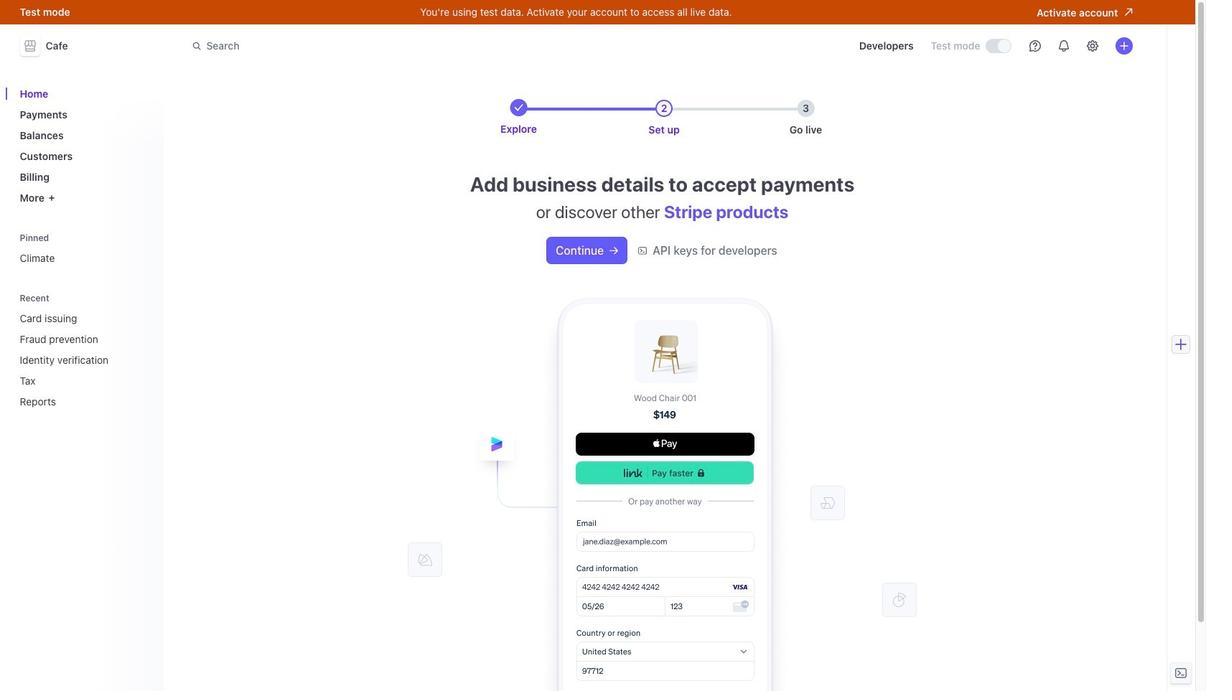 Task type: locate. For each thing, give the bounding box(es) containing it.
settings image
[[1087, 40, 1098, 52]]

Search text field
[[183, 33, 588, 59]]

notifications image
[[1058, 40, 1070, 52]]

Test mode checkbox
[[986, 40, 1011, 52]]

recent element
[[14, 288, 155, 414], [14, 307, 155, 414]]

core navigation links element
[[14, 82, 155, 210]]

None search field
[[183, 33, 588, 59]]

1 recent element from the top
[[14, 288, 155, 414]]



Task type: describe. For each thing, give the bounding box(es) containing it.
clear history image
[[140, 294, 149, 303]]

pinned element
[[14, 228, 155, 270]]

2 recent element from the top
[[14, 307, 155, 414]]

help image
[[1029, 40, 1041, 52]]

svg image
[[610, 247, 618, 255]]

edit pins image
[[140, 234, 149, 242]]



Task type: vqa. For each thing, say whether or not it's contained in the screenshot.
Top customers LINK
no



